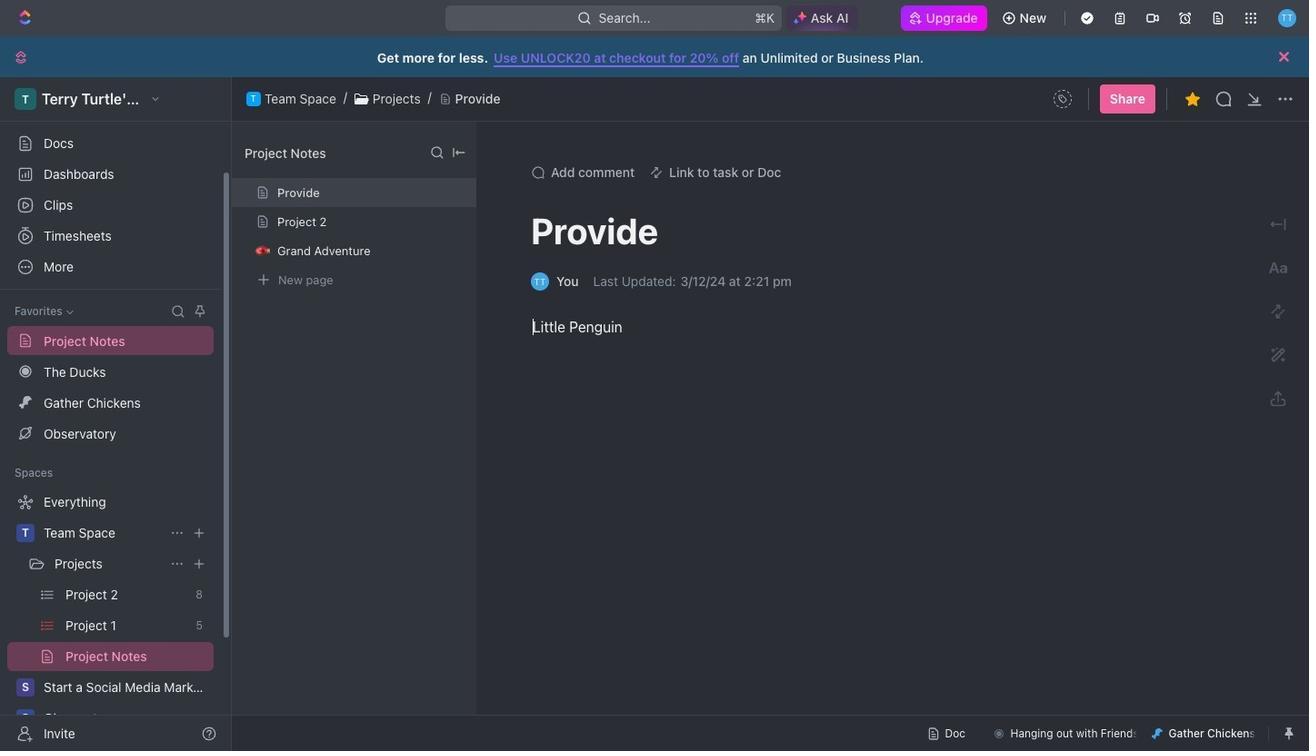 Task type: locate. For each thing, give the bounding box(es) containing it.
tree inside 'sidebar' navigation
[[7, 488, 214, 752]]

start a social media marketing agency, , element
[[16, 679, 35, 697]]

tree
[[7, 488, 214, 752]]

drumstick bite image inside 'sidebar' navigation
[[19, 396, 32, 409]]

1 vertical spatial drumstick bite image
[[1153, 729, 1163, 740]]

0 horizontal spatial drumstick bite image
[[19, 396, 32, 409]]

sidebar navigation
[[0, 77, 236, 752]]

0 vertical spatial drumstick bite image
[[19, 396, 32, 409]]

team space, , element
[[16, 525, 35, 543]]

drumstick bite image
[[19, 396, 32, 409], [1153, 729, 1163, 740]]

1 horizontal spatial drumstick bite image
[[1153, 729, 1163, 740]]



Task type: vqa. For each thing, say whether or not it's contained in the screenshot.
Allocated Budget
no



Task type: describe. For each thing, give the bounding box(es) containing it.
terry turtle's workspace, , element
[[15, 88, 36, 110]]

dropdown menu image
[[1048, 85, 1077, 114]]



